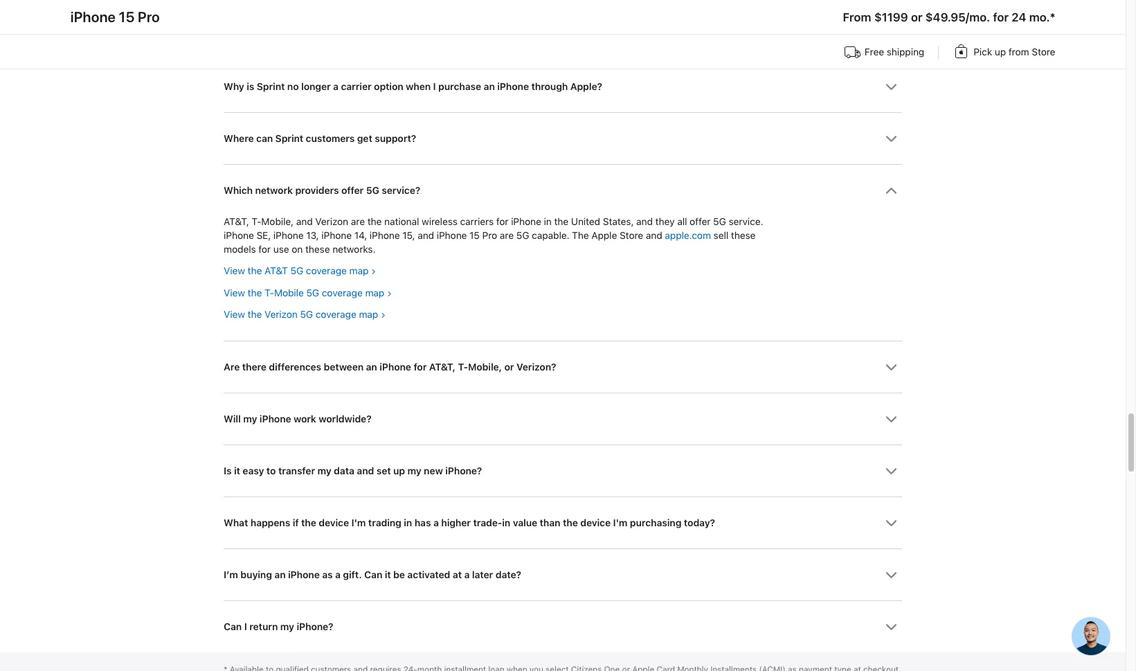 Task type: vqa. For each thing, say whether or not it's contained in the screenshot.
APPLY NOW link
no



Task type: describe. For each thing, give the bounding box(es) containing it.
the up there
[[248, 309, 262, 320]]

new
[[424, 465, 443, 476]]

$1199
[[875, 10, 909, 24]]

iphone left work
[[260, 413, 291, 424]]

can i return my iphone? button
[[224, 601, 903, 652]]

t‑mobile
[[265, 287, 304, 298]]

and left they on the top right of the page
[[637, 216, 653, 227]]

mo.
[[1030, 10, 1051, 24]]

networks.
[[333, 244, 376, 255]]

where can sprint customers get support?
[[224, 133, 416, 144]]

from
[[1009, 46, 1030, 58]]

0 vertical spatial up
[[995, 46, 1007, 58]]

sell
[[714, 230, 729, 241]]

if
[[293, 517, 299, 528]]

an inside 'are there differences between an iphone for at&t, t-mobile, or verizon?' dropdown button
[[366, 361, 377, 373]]

in for for
[[544, 216, 552, 227]]

no
[[287, 81, 299, 92]]

view the t‑mobile 5g coverage map link
[[224, 287, 392, 298]]

iphone left 'as' on the bottom of page
[[288, 569, 320, 580]]

my right "will"
[[243, 413, 257, 424]]

service?
[[382, 185, 421, 196]]

15
[[470, 230, 480, 241]]

what happens if the device i'm trading in has a higher trade-in value than the device i'm purchasing today? button
[[224, 497, 903, 549]]

offer inside 'which network providers offer 5g service?' dropdown button
[[342, 185, 364, 196]]

models
[[224, 244, 256, 255]]

is
[[224, 465, 232, 476]]

purchase
[[439, 81, 482, 92]]

for inside dropdown button
[[414, 361, 427, 373]]

carrier
[[341, 81, 372, 92]]

shipping
[[887, 46, 925, 58]]

24
[[1012, 10, 1027, 24]]

will my iphone work worldwide?
[[224, 413, 372, 424]]

through
[[532, 81, 568, 92]]

1 vertical spatial can
[[224, 621, 242, 632]]

on
[[292, 244, 303, 255]]

t- inside dropdown button
[[458, 361, 468, 373]]

5g down view the t‑mobile 5g coverage map link on the top of page
[[300, 309, 313, 320]]

13,
[[306, 230, 319, 241]]

be
[[394, 569, 405, 580]]

chevrondown image for iphone?
[[886, 465, 898, 477]]

option
[[374, 81, 404, 92]]

why
[[224, 81, 244, 92]]

pick up from store
[[974, 46, 1056, 58]]

view the at&t 5g coverage map link
[[224, 266, 376, 277]]

worldwide?
[[319, 413, 372, 424]]

apple.com
[[665, 230, 711, 241]]

where
[[224, 133, 254, 144]]

date?
[[496, 569, 522, 580]]

0 horizontal spatial in
[[404, 517, 412, 528]]

map for view the t‑mobile 5g coverage map
[[365, 287, 385, 298]]

the up iphone 15,
[[368, 216, 382, 227]]

i'm
[[224, 569, 238, 580]]

in for higher
[[502, 517, 511, 528]]

to
[[267, 465, 276, 476]]

chevrondown image for in
[[886, 517, 898, 529]]

5g right at&t
[[291, 266, 304, 277]]

national
[[385, 216, 419, 227]]

all
[[678, 216, 687, 227]]

5g up "sell"
[[714, 216, 727, 227]]

happens
[[251, 517, 290, 528]]

2 i'm from the left
[[613, 517, 628, 528]]

i'm buying an iphone as a gift. can it be activated at a later date?
[[224, 569, 522, 580]]

0 horizontal spatial these
[[305, 244, 330, 255]]

gift.
[[343, 569, 362, 580]]

map for view the at&t 5g coverage map
[[350, 266, 369, 277]]

1 vertical spatial iphone?
[[297, 621, 334, 632]]

5g left "capable."
[[517, 230, 530, 241]]

verizon?
[[517, 361, 557, 373]]

are there differences between an iphone for at&t, t-mobile, or verizon? button
[[224, 341, 903, 393]]

chevrondown image for which network providers offer 5g service?
[[886, 185, 898, 196]]

is it easy to transfer my data and set up my new iphone? button
[[224, 445, 903, 497]]

has
[[415, 517, 431, 528]]

map for view the verizon 5g coverage map
[[359, 309, 378, 320]]

$49.95
[[926, 10, 966, 24]]

at&t, t-mobile, and verizon are the national wireless carriers for iphone in the united states, and they all offer 5g service. iphone se, iphone 13, iphone 14, iphone 15, and iphone 15 pro are 5g capable. the apple store and
[[224, 216, 764, 241]]

and down wireless on the top left of the page
[[418, 230, 434, 241]]

return
[[250, 621, 278, 632]]

1 vertical spatial are
[[500, 230, 514, 241]]

verizon inside at&t, t-mobile, and verizon are the national wireless carriers for iphone in the united states, and they all offer 5g service. iphone se, iphone 13, iphone 14, iphone 15, and iphone 15 pro are 5g capable. the apple store and
[[315, 216, 349, 227]]

trade-
[[473, 517, 502, 528]]

a right at
[[464, 569, 470, 580]]

apple
[[592, 230, 617, 241]]

longer
[[301, 81, 331, 92]]

view the t‑mobile 5g coverage map
[[224, 287, 385, 298]]

sprint for is
[[257, 81, 285, 92]]

i'm buying an iphone as a gift. can it be activated at a later date? button
[[224, 549, 903, 600]]

higher
[[441, 517, 471, 528]]

iphone 15 pro
[[70, 8, 160, 26]]

/mo.
[[966, 10, 991, 24]]

coverage for at&t
[[306, 266, 347, 277]]

support?
[[375, 133, 416, 144]]

sprint for can
[[275, 133, 304, 144]]

view the verizon 5g coverage map
[[224, 309, 378, 320]]

easy
[[243, 465, 264, 476]]

get
[[357, 133, 373, 144]]

between
[[324, 361, 364, 373]]

for inside sell these models for use on these networks.
[[259, 244, 271, 255]]

what
[[224, 517, 248, 528]]

iphone right "between"
[[380, 361, 411, 373]]

view the verizon 5g coverage map link
[[224, 309, 385, 320]]

1 horizontal spatial store
[[1032, 46, 1056, 58]]

list containing why is sprint no longer a carrier option when i purchase an iphone through apple?
[[224, 0, 903, 652]]

0 vertical spatial can
[[364, 569, 383, 580]]

from
[[843, 10, 872, 24]]

data
[[334, 465, 355, 476]]

the up "capable."
[[555, 216, 569, 227]]

carriers
[[460, 216, 494, 227]]

up inside dropdown button
[[394, 465, 405, 476]]

chevrondown image for i'm buying an iphone as a gift. can it be activated at a later date?
[[886, 569, 898, 581]]

why is sprint no longer a carrier option when i purchase an iphone through apple?
[[224, 81, 603, 92]]

the
[[572, 230, 589, 241]]

pro
[[483, 230, 498, 241]]

5g up the view the verizon 5g coverage map link
[[306, 287, 319, 298]]

1 list item from the top
[[224, 0, 903, 8]]

iphone up "capable."
[[511, 216, 542, 227]]

iphone inside dropdown button
[[498, 81, 529, 92]]

the left t‑mobile
[[248, 287, 262, 298]]

free shipping
[[865, 46, 925, 58]]

value
[[513, 517, 538, 528]]

there
[[242, 361, 267, 373]]

at
[[453, 569, 462, 580]]

will my iphone work worldwide? button
[[224, 393, 903, 445]]



Task type: locate. For each thing, give the bounding box(es) containing it.
my
[[243, 413, 257, 424], [318, 465, 332, 476], [408, 465, 422, 476], [280, 621, 294, 632]]

sprint right is on the top left of the page
[[257, 81, 285, 92]]

later
[[472, 569, 493, 580]]

0 vertical spatial map
[[350, 266, 369, 277]]

for
[[994, 10, 1009, 24], [497, 216, 509, 227], [259, 244, 271, 255], [414, 361, 427, 373]]

and left set at bottom
[[357, 465, 374, 476]]

work
[[294, 413, 316, 424]]

apple.com link
[[665, 230, 711, 241]]

1 horizontal spatial verizon
[[315, 216, 349, 227]]

in up "capable."
[[544, 216, 552, 227]]

my left new
[[408, 465, 422, 476]]

view for view the t‑mobile 5g coverage map
[[224, 287, 245, 298]]

states,
[[603, 216, 634, 227]]

2 device from the left
[[581, 517, 611, 528]]

chevrondown image
[[886, 81, 898, 93], [886, 133, 898, 144], [886, 361, 898, 373], [886, 465, 898, 477], [886, 517, 898, 529]]

5g left service?
[[366, 185, 380, 196]]

1 vertical spatial up
[[394, 465, 405, 476]]

providers
[[295, 185, 339, 196]]

0 vertical spatial coverage
[[306, 266, 347, 277]]

0 vertical spatial store
[[1032, 46, 1056, 58]]

1 horizontal spatial in
[[502, 517, 511, 528]]

0 vertical spatial it
[[234, 465, 240, 476]]

offer inside at&t, t-mobile, and verizon are the national wireless carriers for iphone in the united states, and they all offer 5g service. iphone se, iphone 13, iphone 14, iphone 15, and iphone 15 pro are 5g capable. the apple store and
[[690, 216, 711, 227]]

sprint
[[257, 81, 285, 92], [275, 133, 304, 144]]

0 horizontal spatial or
[[505, 361, 514, 373]]

0 vertical spatial mobile,
[[261, 216, 294, 227]]

1 horizontal spatial at&t,
[[429, 361, 456, 373]]

list containing free shipping
[[70, 42, 1056, 66]]

map
[[350, 266, 369, 277], [365, 287, 385, 298], [359, 309, 378, 320]]

0 vertical spatial are
[[351, 216, 365, 227]]

0 horizontal spatial are
[[351, 216, 365, 227]]

chevrondown image inside i'm buying an iphone as a gift. can it be activated at a later date? dropdown button
[[886, 569, 898, 581]]

i inside why is sprint no longer a carrier option when i purchase an iphone through apple? dropdown button
[[433, 81, 436, 92]]

5g
[[366, 185, 380, 196], [714, 216, 727, 227], [517, 230, 530, 241], [291, 266, 304, 277], [306, 287, 319, 298], [300, 309, 313, 320]]

are there differences between an iphone for at&t, t-mobile, or verizon?
[[224, 361, 557, 373]]

1 horizontal spatial or
[[911, 10, 923, 24]]

1 vertical spatial list item
[[224, 164, 903, 341]]

2 list item from the top
[[224, 164, 903, 341]]

service.
[[729, 216, 764, 227]]

view the at&t 5g coverage map
[[224, 266, 369, 277]]

0 vertical spatial an
[[484, 81, 495, 92]]

can i return my iphone?
[[224, 621, 334, 632]]

2 horizontal spatial an
[[484, 81, 495, 92]]

1 vertical spatial verizon
[[265, 309, 298, 320]]

2 chevrondown image from the top
[[886, 133, 898, 144]]

where can sprint customers get support? button
[[224, 113, 903, 164]]

iphone up networks.
[[322, 230, 352, 241]]

5 chevrondown image from the top
[[886, 517, 898, 529]]

1 horizontal spatial i
[[433, 81, 436, 92]]

transfer
[[278, 465, 315, 476]]

a right longer
[[333, 81, 339, 92]]

1 vertical spatial it
[[385, 569, 391, 580]]

2 vertical spatial coverage
[[316, 309, 357, 320]]

which network providers offer 5g service? button
[[224, 165, 903, 216]]

1 vertical spatial at&t,
[[429, 361, 456, 373]]

1 vertical spatial view
[[224, 287, 245, 298]]

iphone left through
[[498, 81, 529, 92]]

0 horizontal spatial it
[[234, 465, 240, 476]]

chevrondown image for iphone
[[886, 81, 898, 93]]

device right if
[[319, 517, 349, 528]]

verizon down t‑mobile
[[265, 309, 298, 320]]

offer right all
[[690, 216, 711, 227]]

coverage up view the t‑mobile 5g coverage map link on the top of page
[[306, 266, 347, 277]]

offer
[[342, 185, 364, 196], [690, 216, 711, 227]]

t- inside at&t, t-mobile, and verizon are the national wireless carriers for iphone in the united states, and they all offer 5g service. iphone se, iphone 13, iphone 14, iphone 15, and iphone 15 pro are 5g capable. the apple store and
[[252, 216, 261, 227]]

is
[[247, 81, 254, 92]]

verizon
[[315, 216, 349, 227], [265, 309, 298, 320]]

my right return
[[280, 621, 294, 632]]

device
[[319, 517, 349, 528], [581, 517, 611, 528]]

1 vertical spatial these
[[305, 244, 330, 255]]

use
[[273, 244, 289, 255]]

i'm left purchasing
[[613, 517, 628, 528]]

sprint right can
[[275, 133, 304, 144]]

and down they on the top right of the page
[[646, 230, 663, 241]]

or inside dropdown button
[[505, 361, 514, 373]]

are right pro
[[500, 230, 514, 241]]

mobile, inside at&t, t-mobile, and verizon are the national wireless carriers for iphone in the united states, and they all offer 5g service. iphone se, iphone 13, iphone 14, iphone 15, and iphone 15 pro are 5g capable. the apple store and
[[261, 216, 294, 227]]

0 vertical spatial or
[[911, 10, 923, 24]]

chevrondown image for can i return my iphone?
[[886, 621, 898, 633]]

1 horizontal spatial an
[[366, 361, 377, 373]]

an
[[484, 81, 495, 92], [366, 361, 377, 373], [275, 569, 286, 580]]

differences
[[269, 361, 322, 373]]

sprint inside dropdown button
[[257, 81, 285, 92]]

1 vertical spatial an
[[366, 361, 377, 373]]

1 vertical spatial i
[[244, 621, 247, 632]]

is it easy to transfer my data and set up my new iphone?
[[224, 465, 482, 476]]

1 vertical spatial sprint
[[275, 133, 304, 144]]

iphone? right new
[[446, 465, 482, 476]]

in inside at&t, t-mobile, and verizon are the national wireless carriers for iphone in the united states, and they all offer 5g service. iphone se, iphone 13, iphone 14, iphone 15, and iphone 15 pro are 5g capable. the apple store and
[[544, 216, 552, 227]]

3 view from the top
[[224, 309, 245, 320]]

customers
[[306, 133, 355, 144]]

chevrondown image
[[886, 185, 898, 196], [886, 413, 898, 425], [886, 569, 898, 581], [886, 621, 898, 633]]

at&t, inside at&t, t-mobile, and verizon are the national wireless carriers for iphone in the united states, and they all offer 5g service. iphone se, iphone 13, iphone 14, iphone 15, and iphone 15 pro are 5g capable. the apple store and
[[224, 216, 249, 227]]

2 vertical spatial map
[[359, 309, 378, 320]]

0 horizontal spatial can
[[224, 621, 242, 632]]

store
[[1032, 46, 1056, 58], [620, 230, 644, 241]]

at&t, inside 'are there differences between an iphone for at&t, t-mobile, or verizon?' dropdown button
[[429, 361, 456, 373]]

coverage up the view the verizon 5g coverage map link
[[322, 287, 363, 298]]

coverage for t‑mobile
[[322, 287, 363, 298]]

in left has
[[404, 517, 412, 528]]

0 vertical spatial view
[[224, 266, 245, 277]]

1 vertical spatial mobile,
[[468, 361, 502, 373]]

sell these models for use on these networks.
[[224, 230, 756, 255]]

1 vertical spatial t-
[[458, 361, 468, 373]]

coverage for verizon
[[316, 309, 357, 320]]

and inside dropdown button
[[357, 465, 374, 476]]

iphone? right return
[[297, 621, 334, 632]]

1 vertical spatial or
[[505, 361, 514, 373]]

0 horizontal spatial at&t,
[[224, 216, 249, 227]]

apple?
[[571, 81, 603, 92]]

an right buying
[[275, 569, 286, 580]]

2 chevrondown image from the top
[[886, 413, 898, 425]]

1 i'm from the left
[[352, 517, 366, 528]]

3 chevrondown image from the top
[[886, 569, 898, 581]]

purchasing
[[630, 517, 682, 528]]

i
[[433, 81, 436, 92], [244, 621, 247, 632]]

verizon up 13,
[[315, 216, 349, 227]]

an inside why is sprint no longer a carrier option when i purchase an iphone through apple? dropdown button
[[484, 81, 495, 92]]

14,
[[354, 230, 367, 241]]

1 horizontal spatial t-
[[458, 361, 468, 373]]

iphone down wireless on the top left of the page
[[437, 230, 467, 241]]

today?
[[684, 517, 716, 528]]

i right when
[[433, 81, 436, 92]]

activated
[[408, 569, 451, 580]]

up right "pick"
[[995, 46, 1007, 58]]

1 horizontal spatial are
[[500, 230, 514, 241]]

0 horizontal spatial device
[[319, 517, 349, 528]]

an right purchase
[[484, 81, 495, 92]]

store down states,
[[620, 230, 644, 241]]

iphone
[[498, 81, 529, 92], [511, 216, 542, 227], [224, 230, 254, 241], [274, 230, 304, 241], [322, 230, 352, 241], [437, 230, 467, 241], [380, 361, 411, 373], [260, 413, 291, 424], [288, 569, 320, 580]]

1 horizontal spatial can
[[364, 569, 383, 580]]

are
[[224, 361, 240, 373]]

are up 14,
[[351, 216, 365, 227]]

0 vertical spatial sprint
[[257, 81, 285, 92]]

0 horizontal spatial i'm
[[352, 517, 366, 528]]

view for view the at&t 5g coverage map
[[224, 266, 245, 277]]

1 vertical spatial map
[[365, 287, 385, 298]]

chevrondown image inside is it easy to transfer my data and set up my new iphone? dropdown button
[[886, 465, 898, 477]]

0 horizontal spatial i
[[244, 621, 247, 632]]

chevrondown image inside "what happens if the device i'm trading in has a higher trade-in value than the device i'm purchasing today?" dropdown button
[[886, 517, 898, 529]]

list
[[224, 0, 903, 652], [70, 42, 1056, 66]]

1 device from the left
[[319, 517, 349, 528]]

1 view from the top
[[224, 266, 245, 277]]

0 vertical spatial list item
[[224, 0, 903, 8]]

or right "$1199"
[[911, 10, 923, 24]]

mobile, left verizon?
[[468, 361, 502, 373]]

5g inside dropdown button
[[366, 185, 380, 196]]

chevrondown image inside 'are there differences between an iphone for at&t, t-mobile, or verizon?' dropdown button
[[886, 361, 898, 373]]

mobile, inside dropdown button
[[468, 361, 502, 373]]

0 vertical spatial i
[[433, 81, 436, 92]]

store inside at&t, t-mobile, and verizon are the national wireless carriers for iphone in the united states, and they all offer 5g service. iphone se, iphone 13, iphone 14, iphone 15, and iphone 15 pro are 5g capable. the apple store and
[[620, 230, 644, 241]]

2 view from the top
[[224, 287, 245, 298]]

1 horizontal spatial it
[[385, 569, 391, 580]]

a right has
[[434, 517, 439, 528]]

1 horizontal spatial up
[[995, 46, 1007, 58]]

can
[[364, 569, 383, 580], [224, 621, 242, 632]]

in
[[544, 216, 552, 227], [404, 517, 412, 528], [502, 517, 511, 528]]

4 chevrondown image from the top
[[886, 465, 898, 477]]

1 horizontal spatial mobile,
[[468, 361, 502, 373]]

iphone up models
[[224, 230, 254, 241]]

1 vertical spatial coverage
[[322, 287, 363, 298]]

these down service.
[[731, 230, 756, 241]]

0 horizontal spatial store
[[620, 230, 644, 241]]

it left be
[[385, 569, 391, 580]]

an inside i'm buying an iphone as a gift. can it be activated at a later date? dropdown button
[[275, 569, 286, 580]]

1 horizontal spatial these
[[731, 230, 756, 241]]

will
[[224, 413, 241, 424]]

2 vertical spatial view
[[224, 309, 245, 320]]

or left verizon?
[[505, 361, 514, 373]]

from $1199 or $49.95 /mo. for 24 mo. *
[[843, 10, 1056, 24]]

than
[[540, 517, 561, 528]]

store right from
[[1032, 46, 1056, 58]]

chevrondown image for will my iphone work worldwide?
[[886, 413, 898, 425]]

coverage
[[306, 266, 347, 277], [322, 287, 363, 298], [316, 309, 357, 320]]

chevrondown image inside can i return my iphone? dropdown button
[[886, 621, 898, 633]]

buying
[[241, 569, 272, 580]]

chevrondown image inside why is sprint no longer a carrier option when i purchase an iphone through apple? dropdown button
[[886, 81, 898, 93]]

chevrondown image inside will my iphone work worldwide? dropdown button
[[886, 413, 898, 425]]

for inside at&t, t-mobile, and verizon are the national wireless carriers for iphone in the united states, and they all offer 5g service. iphone se, iphone 13, iphone 14, iphone 15, and iphone 15 pro are 5g capable. the apple store and
[[497, 216, 509, 227]]

1 horizontal spatial i'm
[[613, 517, 628, 528]]

i'm left trading
[[352, 517, 366, 528]]

2 vertical spatial an
[[275, 569, 286, 580]]

1 horizontal spatial device
[[581, 517, 611, 528]]

view for view the verizon 5g coverage map
[[224, 309, 245, 320]]

list item containing which network providers offer 5g service?
[[224, 164, 903, 341]]

at&t,
[[224, 216, 249, 227], [429, 361, 456, 373]]

1 chevrondown image from the top
[[886, 185, 898, 196]]

0 horizontal spatial offer
[[342, 185, 364, 196]]

0 horizontal spatial mobile,
[[261, 216, 294, 227]]

when
[[406, 81, 431, 92]]

chevrondown image inside "where can sprint customers get support?" dropdown button
[[886, 133, 898, 144]]

*
[[1051, 10, 1056, 24]]

can right gift.
[[364, 569, 383, 580]]

iphone up use in the top left of the page
[[274, 230, 304, 241]]

4 chevrondown image from the top
[[886, 621, 898, 633]]

why is sprint no longer a carrier option when i purchase an iphone through apple? button
[[224, 61, 903, 112]]

0 horizontal spatial iphone?
[[297, 621, 334, 632]]

mobile,
[[261, 216, 294, 227], [468, 361, 502, 373]]

0 horizontal spatial an
[[275, 569, 286, 580]]

can left return
[[224, 621, 242, 632]]

up right set at bottom
[[394, 465, 405, 476]]

1 horizontal spatial offer
[[690, 216, 711, 227]]

chevrondown image inside 'which network providers offer 5g service?' dropdown button
[[886, 185, 898, 196]]

0 vertical spatial t-
[[252, 216, 261, 227]]

1 vertical spatial store
[[620, 230, 644, 241]]

pick
[[974, 46, 993, 58]]

i inside can i return my iphone? dropdown button
[[244, 621, 247, 632]]

set
[[377, 465, 391, 476]]

it right is on the left bottom
[[234, 465, 240, 476]]

iphone 15,
[[370, 230, 415, 241]]

0 vertical spatial offer
[[342, 185, 364, 196]]

my left data
[[318, 465, 332, 476]]

1 horizontal spatial iphone?
[[446, 465, 482, 476]]

0 vertical spatial at&t,
[[224, 216, 249, 227]]

a inside dropdown button
[[333, 81, 339, 92]]

mobile, up the se,
[[261, 216, 294, 227]]

3 chevrondown image from the top
[[886, 361, 898, 373]]

i left return
[[244, 621, 247, 632]]

0 horizontal spatial verizon
[[265, 309, 298, 320]]

as
[[322, 569, 333, 580]]

they
[[656, 216, 675, 227]]

the right if
[[301, 517, 316, 528]]

coverage down view the t‑mobile 5g coverage map link on the top of page
[[316, 309, 357, 320]]

wireless
[[422, 216, 458, 227]]

are
[[351, 216, 365, 227], [500, 230, 514, 241]]

0 horizontal spatial up
[[394, 465, 405, 476]]

iphone 15 pro link
[[70, 8, 160, 26]]

a right 'as' on the bottom of page
[[335, 569, 341, 580]]

1 vertical spatial offer
[[690, 216, 711, 227]]

sprint inside dropdown button
[[275, 133, 304, 144]]

the left at&t
[[248, 266, 262, 277]]

0 vertical spatial iphone?
[[446, 465, 482, 476]]

0 vertical spatial verizon
[[315, 216, 349, 227]]

list item
[[224, 0, 903, 8], [224, 164, 903, 341]]

which network providers offer 5g service?
[[224, 185, 421, 196]]

in left value
[[502, 517, 511, 528]]

0 horizontal spatial t-
[[252, 216, 261, 227]]

and
[[296, 216, 313, 227], [637, 216, 653, 227], [418, 230, 434, 241], [646, 230, 663, 241], [357, 465, 374, 476]]

2 horizontal spatial in
[[544, 216, 552, 227]]

1 chevrondown image from the top
[[886, 81, 898, 93]]

i'm
[[352, 517, 366, 528], [613, 517, 628, 528]]

iphone 15 pro main content
[[0, 0, 1127, 656]]

these down 13,
[[305, 244, 330, 255]]

device right than
[[581, 517, 611, 528]]

0 vertical spatial these
[[731, 230, 756, 241]]

an right "between"
[[366, 361, 377, 373]]

the right than
[[563, 517, 578, 528]]

offer right "providers"
[[342, 185, 364, 196]]

can
[[256, 133, 273, 144]]

and up 13,
[[296, 216, 313, 227]]

what happens if the device i'm trading in has a higher trade-in value than the device i'm purchasing today?
[[224, 517, 716, 528]]



